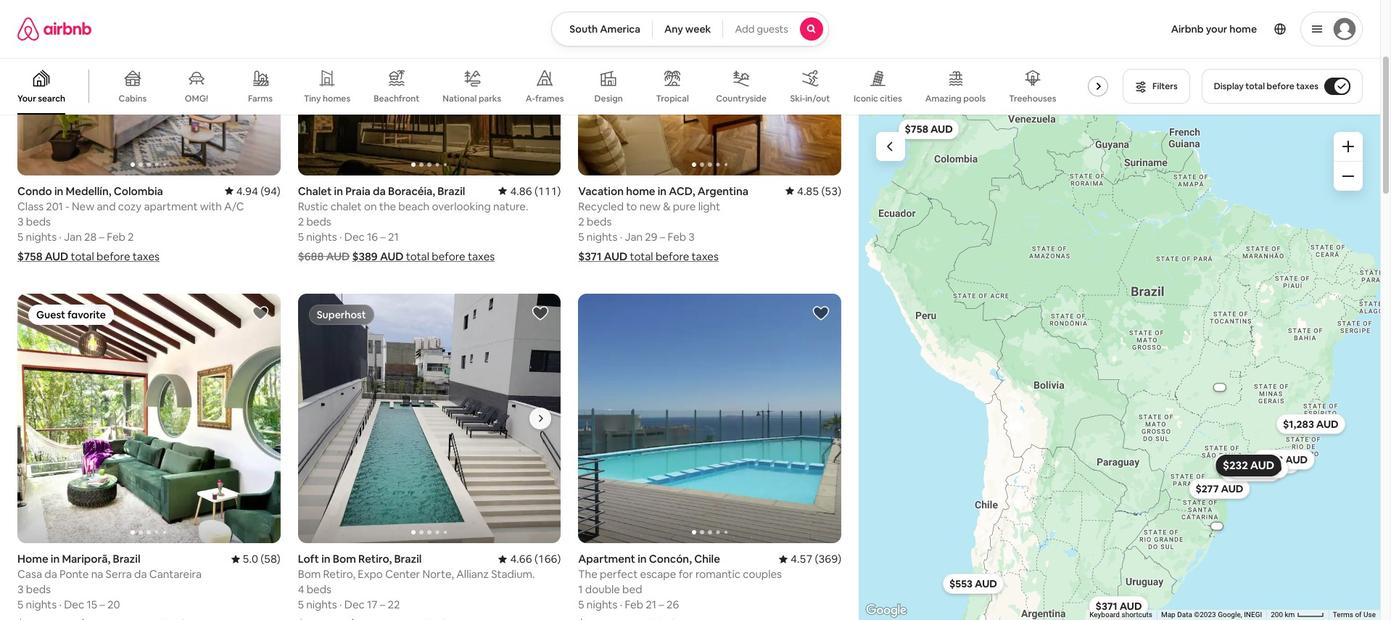 Task type: describe. For each thing, give the bounding box(es) containing it.
– inside apartment in concón, chile the perfect escape for romantic couples 1 double bed 5 nights · feb 21 – 26
[[659, 598, 664, 612]]

$272 aud
[[1225, 459, 1273, 472]]

$277 aud button
[[1189, 478, 1250, 499]]

america
[[600, 22, 641, 36]]

display total before taxes
[[1214, 81, 1319, 92]]

omg!
[[185, 93, 208, 104]]

medellín,
[[66, 184, 111, 198]]

$721 aud
[[1208, 524, 1226, 528]]

filters
[[1153, 81, 1178, 92]]

4.86 out of 5 average rating,  111 reviews image
[[499, 184, 561, 198]]

20
[[107, 598, 120, 612]]

-
[[65, 199, 69, 213]]

1 horizontal spatial bom
[[333, 552, 356, 566]]

zoom in image
[[1343, 141, 1355, 152]]

before inside vacation home in acd, argentina recycled to new & pure light 2 beds 5 nights · jan 29 – feb 3 $371 aud total before taxes
[[656, 249, 689, 263]]

data
[[1178, 611, 1193, 619]]

group containing national parks
[[0, 58, 1121, 115]]

apartment in concón, chile the perfect escape for romantic couples 1 double bed 5 nights · feb 21 – 26
[[578, 552, 782, 612]]

keyboard
[[1090, 611, 1120, 619]]

$371 aud inside button
[[1095, 599, 1142, 613]]

apartment
[[578, 552, 636, 566]]

feb inside apartment in concón, chile the perfect escape for romantic couples 1 double bed 5 nights · feb 21 – 26
[[625, 598, 644, 612]]

(94)
[[261, 184, 281, 198]]

the
[[578, 567, 598, 581]]

$758 aud button
[[898, 119, 959, 139]]

home
[[17, 552, 48, 566]]

a-frames
[[526, 93, 564, 104]]

iconic cities
[[854, 93, 902, 104]]

beds inside vacation home in acd, argentina recycled to new & pure light 2 beds 5 nights · jan 29 – feb 3 $371 aud total before taxes
[[587, 214, 612, 228]]

nature.
[[493, 199, 528, 213]]

the
[[379, 199, 396, 213]]

jan inside condo in medellín, colombia class 201 - new and cozy apartment with a/c 3 beds 5 nights · jan 28 – feb 2 $758 aud total before taxes
[[64, 230, 82, 243]]

4.94 out of 5 average rating,  94 reviews image
[[225, 184, 281, 198]]

beds inside the 'home in mariporã, brazil casa da ponte na serra da cantareira 3 beds 5 nights · dec 15 – 20'
[[26, 583, 51, 596]]

beds inside loft in bom retiro, brazil bom retiro, expo center norte, allianz stadium. 4 beds 5 nights · dec 17 – 22
[[307, 583, 332, 596]]

south america button
[[552, 12, 653, 46]]

· inside loft in bom retiro, brazil bom retiro, expo center norte, allianz stadium. 4 beds 5 nights · dec 17 – 22
[[340, 598, 342, 612]]

cabins
[[119, 93, 147, 104]]

$553 aud button
[[943, 573, 1004, 594]]

5.0
[[243, 552, 258, 566]]

3 inside the 'home in mariporã, brazil casa da ponte na serra da cantareira 3 beds 5 nights · dec 15 – 20'
[[17, 583, 24, 596]]

taxes inside chalet in praia da boracéia, brazil rustic chalet on the beach overlooking nature. 2 beds 5 nights · dec 16 – 21 $688 aud $389 aud total before taxes
[[468, 249, 495, 263]]

praia
[[345, 184, 371, 198]]

cozy
[[118, 199, 142, 213]]

– inside the 'home in mariporã, brazil casa da ponte na serra da cantareira 3 beds 5 nights · dec 15 – 20'
[[100, 598, 105, 612]]

201
[[46, 199, 63, 213]]

brazil inside loft in bom retiro, brazil bom retiro, expo center norte, allianz stadium. 4 beds 5 nights · dec 17 – 22
[[394, 552, 422, 566]]

2 inside chalet in praia da boracéia, brazil rustic chalet on the beach overlooking nature. 2 beds 5 nights · dec 16 – 21 $688 aud $389 aud total before taxes
[[298, 214, 304, 228]]

home in mariporã, brazil casa da ponte na serra da cantareira 3 beds 5 nights · dec 15 – 20
[[17, 552, 202, 612]]

$736 aud button
[[1239, 453, 1301, 473]]

4.85 (53)
[[797, 184, 842, 198]]

terms of use
[[1333, 611, 1376, 619]]

1 horizontal spatial da
[[134, 567, 147, 581]]

– inside condo in medellín, colombia class 201 - new and cozy apartment with a/c 3 beds 5 nights · jan 28 – feb 2 $758 aud total before taxes
[[99, 230, 105, 243]]

on
[[364, 199, 377, 213]]

vacation
[[578, 184, 624, 198]]

4.86
[[510, 184, 532, 198]]

$389 aud inside button
[[1233, 462, 1282, 475]]

taxes inside condo in medellín, colombia class 201 - new and cozy apartment with a/c 3 beds 5 nights · jan 28 – feb 2 $758 aud total before taxes
[[133, 249, 160, 263]]

loft in bom retiro, brazil bom retiro, expo center norte, allianz stadium. 4 beds 5 nights · dec 17 – 22
[[298, 552, 535, 612]]

22
[[388, 598, 400, 612]]

0 horizontal spatial retiro,
[[323, 567, 355, 581]]

dec inside chalet in praia da boracéia, brazil rustic chalet on the beach overlooking nature. 2 beds 5 nights · dec 16 – 21 $688 aud $389 aud total before taxes
[[344, 230, 365, 243]]

terms of use link
[[1333, 611, 1376, 619]]

4.94 (94)
[[236, 184, 281, 198]]

4
[[298, 583, 304, 596]]

5 inside vacation home in acd, argentina recycled to new & pure light 2 beds 5 nights · jan 29 – feb 3 $371 aud total before taxes
[[578, 230, 584, 243]]

16
[[367, 230, 378, 243]]

home inside vacation home in acd, argentina recycled to new & pure light 2 beds 5 nights · jan 29 – feb 3 $371 aud total before taxes
[[626, 184, 656, 198]]

– inside chalet in praia da boracéia, brazil rustic chalet on the beach overlooking nature. 2 beds 5 nights · dec 16 – 21 $688 aud $389 aud total before taxes
[[380, 230, 386, 243]]

nights inside chalet in praia da boracéia, brazil rustic chalet on the beach overlooking nature. 2 beds 5 nights · dec 16 – 21 $688 aud $389 aud total before taxes
[[306, 230, 337, 243]]

dec inside loft in bom retiro, brazil bom retiro, expo center norte, allianz stadium. 4 beds 5 nights · dec 17 – 22
[[344, 598, 365, 612]]

condo in medellín, colombia class 201 - new and cozy apartment with a/c 3 beds 5 nights · jan 28 – feb 2 $758 aud total before taxes
[[17, 184, 244, 263]]

&
[[663, 199, 671, 213]]

double
[[585, 583, 620, 596]]

in inside vacation home in acd, argentina recycled to new & pure light 2 beds 5 nights · jan 29 – feb 3 $371 aud total before taxes
[[658, 184, 667, 198]]

add guests
[[735, 22, 788, 36]]

brazil inside chalet in praia da boracéia, brazil rustic chalet on the beach overlooking nature. 2 beds 5 nights · dec 16 – 21 $688 aud $389 aud total before taxes
[[438, 184, 465, 198]]

beach
[[399, 199, 430, 213]]

home inside "airbnb your home" link
[[1230, 22, 1257, 36]]

map
[[1161, 611, 1176, 619]]

jan inside vacation home in acd, argentina recycled to new & pure light 2 beds 5 nights · jan 29 – feb 3 $371 aud total before taxes
[[625, 230, 643, 243]]

group for apartment in concón, chile the perfect escape for romantic couples 1 double bed 5 nights · feb 21 – 26
[[578, 293, 842, 543]]

17
[[367, 598, 378, 612]]

chalet
[[331, 199, 362, 213]]

$832 aud button
[[1253, 449, 1314, 470]]

in for condo in medellín, colombia class 201 - new and cozy apartment with a/c 3 beds 5 nights · jan 28 – feb 2 $758 aud total before taxes
[[54, 184, 63, 198]]

$688 aud
[[298, 249, 350, 263]]

· inside the 'home in mariporã, brazil casa da ponte na serra da cantareira 3 beds 5 nights · dec 15 – 20'
[[59, 598, 62, 612]]

south america
[[570, 22, 641, 36]]

total right display
[[1246, 81, 1265, 92]]

da inside chalet in praia da boracéia, brazil rustic chalet on the beach overlooking nature. 2 beds 5 nights · dec 16 – 21 $688 aud $389 aud total before taxes
[[373, 184, 386, 198]]

· inside chalet in praia da boracéia, brazil rustic chalet on the beach overlooking nature. 2 beds 5 nights · dec 16 – 21 $688 aud $389 aud total before taxes
[[340, 230, 342, 243]]

bed
[[623, 583, 642, 596]]

1
[[578, 583, 583, 596]]

a/c
[[224, 199, 244, 213]]

$780 aud button
[[1205, 377, 1234, 397]]

loft
[[298, 552, 319, 566]]

google image
[[863, 601, 911, 620]]

nights inside loft in bom retiro, brazil bom retiro, expo center norte, allianz stadium. 4 beds 5 nights · dec 17 – 22
[[306, 598, 337, 612]]

vacation home in acd, argentina recycled to new & pure light 2 beds 5 nights · jan 29 – feb 3 $371 aud total before taxes
[[578, 184, 749, 263]]

add
[[735, 22, 755, 36]]

$553 aud
[[949, 577, 997, 590]]

display
[[1214, 81, 1244, 92]]

mariporã,
[[62, 552, 110, 566]]

28
[[84, 230, 97, 243]]

2 inside condo in medellín, colombia class 201 - new and cozy apartment with a/c 3 beds 5 nights · jan 28 – feb 2 $758 aud total before taxes
[[128, 230, 134, 243]]

5 inside condo in medellín, colombia class 201 - new and cozy apartment with a/c 3 beds 5 nights · jan 28 – feb 2 $758 aud total before taxes
[[17, 230, 23, 243]]

200 km
[[1271, 611, 1297, 619]]

filters button
[[1123, 69, 1190, 104]]

escape
[[640, 567, 676, 581]]

dec inside the 'home in mariporã, brazil casa da ponte na serra da cantareira 3 beds 5 nights · dec 15 – 20'
[[64, 598, 84, 612]]

overlooking
[[432, 199, 491, 213]]

total inside chalet in praia da boracéia, brazil rustic chalet on the beach overlooking nature. 2 beds 5 nights · dec 16 – 21 $688 aud $389 aud total before taxes
[[406, 249, 429, 263]]

week
[[685, 22, 711, 36]]

beds inside condo in medellín, colombia class 201 - new and cozy apartment with a/c 3 beds 5 nights · jan 28 – feb 2 $758 aud total before taxes
[[26, 214, 51, 228]]

$1,882 aud button
[[1214, 453, 1283, 474]]

$371 aud inside vacation home in acd, argentina recycled to new & pure light 2 beds 5 nights · jan 29 – feb 3 $371 aud total before taxes
[[578, 249, 628, 263]]

ponte
[[60, 567, 89, 581]]

before inside condo in medellín, colombia class 201 - new and cozy apartment with a/c 3 beds 5 nights · jan 28 – feb 2 $758 aud total before taxes
[[97, 249, 130, 263]]

total inside condo in medellín, colombia class 201 - new and cozy apartment with a/c 3 beds 5 nights · jan 28 – feb 2 $758 aud total before taxes
[[71, 249, 94, 263]]

200 km button
[[1267, 610, 1329, 620]]

concón,
[[649, 552, 692, 566]]

any
[[665, 22, 683, 36]]



Task type: vqa. For each thing, say whether or not it's contained in the screenshot.
the right Us
no



Task type: locate. For each thing, give the bounding box(es) containing it.
2 down rustic at the top left of the page
[[298, 214, 304, 228]]

21 left the 26
[[646, 598, 657, 612]]

ski-in/out
[[790, 93, 830, 104]]

beds right the 4
[[307, 583, 332, 596]]

$272 aud button
[[1218, 456, 1279, 476]]

expo
[[358, 567, 383, 581]]

google map
showing 20 stays. region
[[859, 115, 1381, 620]]

romantic
[[696, 567, 741, 581]]

home right your
[[1230, 22, 1257, 36]]

21 inside apartment in concón, chile the perfect escape for romantic couples 1 double bed 5 nights · feb 21 – 26
[[646, 598, 657, 612]]

keyboard shortcuts
[[1090, 611, 1153, 619]]

add to wishlist: apartment in concón, chile image
[[813, 304, 830, 322]]

light
[[698, 199, 720, 213]]

1 vertical spatial bom
[[298, 567, 321, 581]]

0 horizontal spatial feb
[[107, 230, 125, 243]]

in up 201
[[54, 184, 63, 198]]

0 horizontal spatial jan
[[64, 230, 82, 243]]

0 horizontal spatial $389 aud
[[352, 249, 404, 263]]

tiny
[[304, 93, 321, 104]]

2 vertical spatial 3
[[17, 583, 24, 596]]

1 jan from the left
[[64, 230, 82, 243]]

0 vertical spatial retiro,
[[358, 552, 392, 566]]

in inside apartment in concón, chile the perfect escape for romantic couples 1 double bed 5 nights · feb 21 – 26
[[638, 552, 647, 566]]

dec left 16
[[344, 230, 365, 243]]

home up to
[[626, 184, 656, 198]]

3 down pure
[[689, 230, 695, 243]]

beds down casa at the bottom
[[26, 583, 51, 596]]

nights inside vacation home in acd, argentina recycled to new & pure light 2 beds 5 nights · jan 29 – feb 3 $371 aud total before taxes
[[587, 230, 618, 243]]

in up chalet
[[334, 184, 343, 198]]

2 horizontal spatial brazil
[[438, 184, 465, 198]]

in for chalet in praia da boracéia, brazil rustic chalet on the beach overlooking nature. 2 beds 5 nights · dec 16 – 21 $688 aud $389 aud total before taxes
[[334, 184, 343, 198]]

21 right 16
[[388, 230, 399, 243]]

0 vertical spatial bom
[[333, 552, 356, 566]]

beds inside chalet in praia da boracéia, brazil rustic chalet on the beach overlooking nature. 2 beds 5 nights · dec 16 – 21 $688 aud $389 aud total before taxes
[[306, 214, 331, 228]]

google,
[[1218, 611, 1243, 619]]

group
[[0, 58, 1121, 115], [17, 293, 281, 543], [298, 293, 561, 543], [578, 293, 842, 543]]

$371 aud
[[578, 249, 628, 263], [1095, 599, 1142, 613]]

5 up $688 aud
[[298, 230, 304, 243]]

0 vertical spatial $371 aud
[[578, 249, 628, 263]]

total down 29 at the left of page
[[630, 249, 653, 263]]

feb right 29 at the left of page
[[668, 230, 686, 243]]

dec left 15
[[64, 598, 84, 612]]

brazil inside the 'home in mariporã, brazil casa da ponte na serra da cantareira 3 beds 5 nights · dec 15 – 20'
[[113, 552, 140, 566]]

· left 15
[[59, 598, 62, 612]]

beds
[[26, 214, 51, 228], [306, 214, 331, 228], [587, 214, 612, 228], [26, 583, 51, 596], [307, 583, 332, 596]]

· inside apartment in concón, chile the perfect escape for romantic couples 1 double bed 5 nights · feb 21 – 26
[[620, 598, 623, 612]]

retiro, left expo
[[323, 567, 355, 581]]

total inside vacation home in acd, argentina recycled to new & pure light 2 beds 5 nights · jan 29 – feb 3 $371 aud total before taxes
[[630, 249, 653, 263]]

1 vertical spatial retiro,
[[323, 567, 355, 581]]

1 horizontal spatial home
[[1230, 22, 1257, 36]]

national parks
[[443, 93, 501, 104]]

4.94
[[236, 184, 258, 198]]

none search field containing south america
[[552, 12, 829, 46]]

15
[[87, 598, 97, 612]]

$232 aud
[[1223, 458, 1274, 472]]

2 inside vacation home in acd, argentina recycled to new & pure light 2 beds 5 nights · jan 29 – feb 3 $371 aud total before taxes
[[578, 214, 585, 228]]

2 down cozy at top
[[128, 230, 134, 243]]

$277 aud
[[1196, 482, 1243, 495]]

condo
[[17, 184, 52, 198]]

in up escape
[[638, 552, 647, 566]]

feb down bed in the left of the page
[[625, 598, 644, 612]]

cantareira
[[149, 567, 202, 581]]

0 vertical spatial 21
[[388, 230, 399, 243]]

5 down recycled
[[578, 230, 584, 243]]

5 down casa at the bottom
[[17, 598, 23, 612]]

search
[[38, 93, 65, 104]]

guests
[[757, 22, 788, 36]]

1 vertical spatial home
[[626, 184, 656, 198]]

with
[[200, 199, 222, 213]]

bom right "loft"
[[333, 552, 356, 566]]

taxes inside vacation home in acd, argentina recycled to new & pure light 2 beds 5 nights · jan 29 – feb 3 $371 aud total before taxes
[[692, 249, 719, 263]]

2 jan from the left
[[625, 230, 643, 243]]

brazil
[[438, 184, 465, 198], [113, 552, 140, 566], [394, 552, 422, 566]]

in right "loft"
[[321, 552, 330, 566]]

treehouses
[[1009, 93, 1057, 104]]

0 horizontal spatial bom
[[298, 567, 321, 581]]

to
[[626, 199, 637, 213]]

na
[[91, 567, 103, 581]]

0 vertical spatial home
[[1230, 22, 1257, 36]]

total down 28
[[71, 249, 94, 263]]

– right 29 at the left of page
[[660, 230, 665, 243]]

jan left 28
[[64, 230, 82, 243]]

airbnb your home
[[1171, 22, 1257, 36]]

· inside vacation home in acd, argentina recycled to new & pure light 2 beds 5 nights · jan 29 – feb 3 $371 aud total before taxes
[[620, 230, 623, 243]]

new
[[640, 199, 661, 213]]

None search field
[[552, 12, 829, 46]]

any week
[[665, 22, 711, 36]]

retiro, up expo
[[358, 552, 392, 566]]

1 horizontal spatial $371 aud
[[1095, 599, 1142, 613]]

0 vertical spatial $389 aud
[[352, 249, 404, 263]]

(166)
[[535, 552, 561, 566]]

brazil up center
[[394, 552, 422, 566]]

chalet in praia da boracéia, brazil rustic chalet on the beach overlooking nature. 2 beds 5 nights · dec 16 – 21 $688 aud $389 aud total before taxes
[[298, 184, 528, 263]]

1 horizontal spatial retiro,
[[358, 552, 392, 566]]

before down 28
[[97, 249, 130, 263]]

use
[[1364, 611, 1376, 619]]

4.66 (166)
[[510, 552, 561, 566]]

taxes
[[1297, 81, 1319, 92], [133, 249, 160, 263], [468, 249, 495, 263], [692, 249, 719, 263]]

brazil up overlooking
[[438, 184, 465, 198]]

before down 29 at the left of page
[[656, 249, 689, 263]]

national
[[443, 93, 477, 104]]

5 down the 4
[[298, 598, 304, 612]]

$758 aud inside condo in medellín, colombia class 201 - new and cozy apartment with a/c 3 beds 5 nights · jan 28 – feb 2 $758 aud total before taxes
[[17, 249, 68, 263]]

tropical
[[656, 93, 689, 104]]

2 horizontal spatial da
[[373, 184, 386, 198]]

3 inside vacation home in acd, argentina recycled to new & pure light 2 beds 5 nights · jan 29 – feb 3 $371 aud total before taxes
[[689, 230, 695, 243]]

nights up $688 aud
[[306, 230, 337, 243]]

5.0 out of 5 average rating,  58 reviews image
[[231, 552, 281, 566]]

0 horizontal spatial 21
[[388, 230, 399, 243]]

in right home
[[51, 552, 60, 566]]

26
[[667, 598, 679, 612]]

· left 29 at the left of page
[[620, 230, 623, 243]]

$232 aud button
[[1216, 454, 1281, 476]]

group for home in mariporã, brazil casa da ponte na serra da cantareira 3 beds 5 nights · dec 15 – 20
[[17, 293, 281, 543]]

chalet
[[298, 184, 332, 198]]

2 horizontal spatial feb
[[668, 230, 686, 243]]

– inside vacation home in acd, argentina recycled to new & pure light 2 beds 5 nights · jan 29 – feb 3 $371 aud total before taxes
[[660, 230, 665, 243]]

0 horizontal spatial 2
[[128, 230, 134, 243]]

4.85 out of 5 average rating,  53 reviews image
[[786, 184, 842, 198]]

· inside condo in medellín, colombia class 201 - new and cozy apartment with a/c 3 beds 5 nights · jan 28 – feb 2 $758 aud total before taxes
[[59, 230, 62, 243]]

$758 aud down 201
[[17, 249, 68, 263]]

· down bed in the left of the page
[[620, 598, 623, 612]]

in inside loft in bom retiro, brazil bom retiro, expo center norte, allianz stadium. 4 beds 5 nights · dec 17 – 22
[[321, 552, 330, 566]]

5 inside apartment in concón, chile the perfect escape for romantic couples 1 double bed 5 nights · feb 21 – 26
[[578, 598, 584, 612]]

in inside condo in medellín, colombia class 201 - new and cozy apartment with a/c 3 beds 5 nights · jan 28 – feb 2 $758 aud total before taxes
[[54, 184, 63, 198]]

in for loft in bom retiro, brazil bom retiro, expo center norte, allianz stadium. 4 beds 5 nights · dec 17 – 22
[[321, 552, 330, 566]]

nights inside condo in medellín, colombia class 201 - new and cozy apartment with a/c 3 beds 5 nights · jan 28 – feb 2 $758 aud total before taxes
[[26, 230, 57, 243]]

$1,283 aud button
[[1277, 414, 1345, 434]]

in for apartment in concón, chile the perfect escape for romantic couples 1 double bed 5 nights · feb 21 – 26
[[638, 552, 647, 566]]

4.57 out of 5 average rating,  369 reviews image
[[779, 552, 842, 566]]

colombia
[[114, 184, 163, 198]]

amazing
[[925, 93, 962, 104]]

1 horizontal spatial 21
[[646, 598, 657, 612]]

retiro,
[[358, 552, 392, 566], [323, 567, 355, 581]]

1 vertical spatial 3
[[689, 230, 695, 243]]

before inside chalet in praia da boracéia, brazil rustic chalet on the beach overlooking nature. 2 beds 5 nights · dec 16 – 21 $688 aud $389 aud total before taxes
[[432, 249, 466, 263]]

$758 aud down 'amazing'
[[905, 122, 953, 135]]

da right serra
[[134, 567, 147, 581]]

ski-
[[790, 93, 805, 104]]

in for home in mariporã, brazil casa da ponte na serra da cantareira 3 beds 5 nights · dec 15 – 20
[[51, 552, 60, 566]]

0 horizontal spatial $371 aud
[[578, 249, 628, 263]]

boracéia,
[[388, 184, 435, 198]]

(53)
[[822, 184, 842, 198]]

zoom out image
[[1343, 170, 1355, 182]]

apartment
[[144, 199, 198, 213]]

1 horizontal spatial 2
[[298, 214, 304, 228]]

in
[[54, 184, 63, 198], [334, 184, 343, 198], [658, 184, 667, 198], [51, 552, 60, 566], [321, 552, 330, 566], [638, 552, 647, 566]]

1 vertical spatial 21
[[646, 598, 657, 612]]

couples
[[743, 567, 782, 581]]

0 vertical spatial 3
[[17, 214, 24, 228]]

beachfront
[[374, 93, 420, 104]]

· left "17"
[[340, 598, 342, 612]]

cities
[[880, 93, 902, 104]]

jan left 29 at the left of page
[[625, 230, 643, 243]]

inegi
[[1244, 611, 1263, 619]]

bom down "loft"
[[298, 567, 321, 581]]

2 down recycled
[[578, 214, 585, 228]]

before right display
[[1267, 81, 1295, 92]]

in/out
[[805, 93, 830, 104]]

0 horizontal spatial brazil
[[113, 552, 140, 566]]

countryside
[[716, 93, 767, 104]]

serra
[[106, 567, 132, 581]]

feb right 28
[[107, 230, 125, 243]]

0 horizontal spatial home
[[626, 184, 656, 198]]

1 vertical spatial $389 aud
[[1233, 462, 1282, 475]]

class
[[17, 199, 44, 213]]

0 horizontal spatial $758 aud
[[17, 249, 68, 263]]

5 inside loft in bom retiro, brazil bom retiro, expo center norte, allianz stadium. 4 beds 5 nights · dec 17 – 22
[[298, 598, 304, 612]]

terms
[[1333, 611, 1354, 619]]

1 horizontal spatial $389 aud
[[1233, 462, 1282, 475]]

$780 aud
[[1210, 385, 1230, 390]]

nights inside apartment in concón, chile the perfect escape for romantic couples 1 double bed 5 nights · feb 21 – 26
[[587, 598, 618, 612]]

0 horizontal spatial da
[[44, 567, 57, 581]]

stadium.
[[491, 567, 535, 581]]

(369)
[[815, 552, 842, 566]]

– right 28
[[99, 230, 105, 243]]

airbnb your home link
[[1163, 14, 1266, 44]]

5 down class
[[17, 230, 23, 243]]

total down beach
[[406, 249, 429, 263]]

casa
[[17, 567, 42, 581]]

3 inside condo in medellín, colombia class 201 - new and cozy apartment with a/c 3 beds 5 nights · jan 28 – feb 2 $758 aud total before taxes
[[17, 214, 24, 228]]

©2023
[[1194, 611, 1216, 619]]

$758 aud
[[905, 122, 953, 135], [17, 249, 68, 263]]

4.66 out of 5 average rating,  166 reviews image
[[499, 552, 561, 566]]

1 horizontal spatial $758 aud
[[905, 122, 953, 135]]

add to wishlist: home in mariporã, brazil image
[[251, 304, 269, 322]]

5 down 1
[[578, 598, 584, 612]]

1 vertical spatial $758 aud
[[17, 249, 68, 263]]

in inside the 'home in mariporã, brazil casa da ponte na serra da cantareira 3 beds 5 nights · dec 15 – 20'
[[51, 552, 60, 566]]

– right 16
[[380, 230, 386, 243]]

nights down class
[[26, 230, 57, 243]]

rustic
[[298, 199, 328, 213]]

group for loft in bom retiro, brazil bom retiro, expo center norte, allianz stadium. 4 beds 5 nights · dec 17 – 22
[[298, 293, 561, 543]]

1 horizontal spatial brazil
[[394, 552, 422, 566]]

before down overlooking
[[432, 249, 466, 263]]

nights down "loft"
[[306, 598, 337, 612]]

map data ©2023 google, inegi
[[1161, 611, 1263, 619]]

a-
[[526, 93, 535, 104]]

beds down recycled
[[587, 214, 612, 228]]

design
[[595, 93, 623, 104]]

– left the 26
[[659, 598, 664, 612]]

profile element
[[846, 0, 1363, 58]]

21 inside chalet in praia da boracéia, brazil rustic chalet on the beach overlooking nature. 2 beds 5 nights · dec 16 – 21 $688 aud $389 aud total before taxes
[[388, 230, 399, 243]]

5 inside chalet in praia da boracéia, brazil rustic chalet on the beach overlooking nature. 2 beds 5 nights · dec 16 – 21 $688 aud $389 aud total before taxes
[[298, 230, 304, 243]]

nights down recycled
[[587, 230, 618, 243]]

0 vertical spatial $758 aud
[[905, 122, 953, 135]]

– inside loft in bom retiro, brazil bom retiro, expo center norte, allianz stadium. 4 beds 5 nights · dec 17 – 22
[[380, 598, 385, 612]]

for
[[679, 567, 693, 581]]

dec left "17"
[[344, 598, 365, 612]]

feb inside condo in medellín, colombia class 201 - new and cozy apartment with a/c 3 beds 5 nights · jan 28 – feb 2 $758 aud total before taxes
[[107, 230, 125, 243]]

nights inside the 'home in mariporã, brazil casa da ponte na serra da cantareira 3 beds 5 nights · dec 15 – 20'
[[26, 598, 57, 612]]

1 vertical spatial $371 aud
[[1095, 599, 1142, 613]]

da up the
[[373, 184, 386, 198]]

· up $688 aud
[[340, 230, 342, 243]]

feb inside vacation home in acd, argentina recycled to new & pure light 2 beds 5 nights · jan 29 – feb 3 $371 aud total before taxes
[[668, 230, 686, 243]]

$758 aud inside button
[[905, 122, 953, 135]]

in inside chalet in praia da boracéia, brazil rustic chalet on the beach overlooking nature. 2 beds 5 nights · dec 16 – 21 $688 aud $389 aud total before taxes
[[334, 184, 343, 198]]

– right "17"
[[380, 598, 385, 612]]

homes
[[323, 93, 351, 104]]

– right 15
[[100, 598, 105, 612]]

your
[[1206, 22, 1228, 36]]

beds down rustic at the top left of the page
[[306, 214, 331, 228]]

chile
[[694, 552, 720, 566]]

(111)
[[535, 184, 561, 198]]

5 inside the 'home in mariporã, brazil casa da ponte na serra da cantareira 3 beds 5 nights · dec 15 – 20'
[[17, 598, 23, 612]]

5.0 (58)
[[243, 552, 281, 566]]

200
[[1271, 611, 1283, 619]]

before
[[1267, 81, 1295, 92], [97, 249, 130, 263], [432, 249, 466, 263], [656, 249, 689, 263]]

of
[[1356, 611, 1362, 619]]

2 horizontal spatial 2
[[578, 214, 585, 228]]

3 down casa at the bottom
[[17, 583, 24, 596]]

nights down the double
[[587, 598, 618, 612]]

1 horizontal spatial jan
[[625, 230, 643, 243]]

your search
[[17, 93, 65, 104]]

da right casa at the bottom
[[44, 567, 57, 581]]

beds down class
[[26, 214, 51, 228]]

3 down class
[[17, 214, 24, 228]]

$389 aud inside chalet in praia da boracéia, brazil rustic chalet on the beach overlooking nature. 2 beds 5 nights · dec 16 – 21 $688 aud $389 aud total before taxes
[[352, 249, 404, 263]]

add to wishlist: loft in bom retiro, brazil image
[[532, 304, 549, 322]]

1 horizontal spatial feb
[[625, 598, 644, 612]]

recycled
[[578, 199, 624, 213]]

nights down casa at the bottom
[[26, 598, 57, 612]]

brazil up serra
[[113, 552, 140, 566]]

in up &
[[658, 184, 667, 198]]

· left 28
[[59, 230, 62, 243]]



